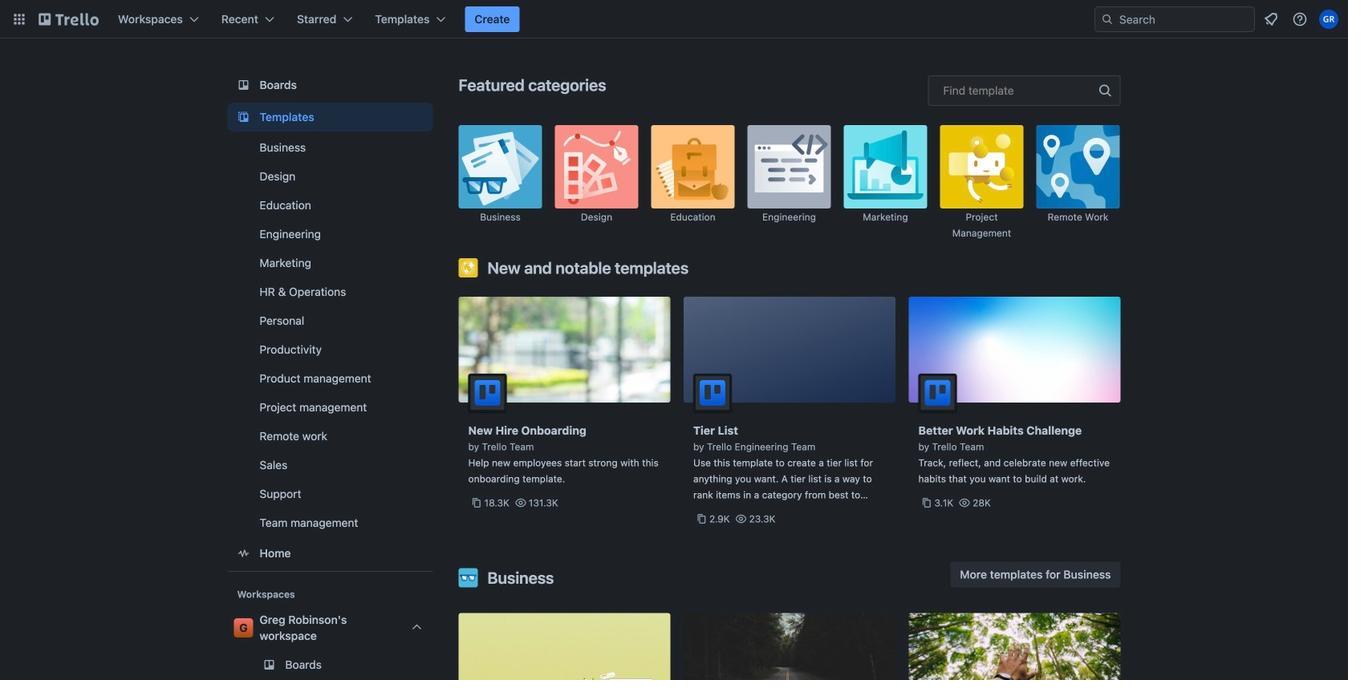 Task type: vqa. For each thing, say whether or not it's contained in the screenshot.
the Open information menu "Image"
yes



Task type: locate. For each thing, give the bounding box(es) containing it.
business icon image
[[459, 125, 542, 209], [459, 569, 478, 588]]

primary element
[[0, 0, 1348, 39]]

engineering icon image
[[748, 125, 831, 209]]

remote work icon image
[[1037, 125, 1120, 209]]

1 business icon image from the top
[[459, 125, 542, 209]]

template board image
[[234, 108, 253, 127]]

1 horizontal spatial trello team image
[[919, 374, 957, 413]]

back to home image
[[39, 6, 99, 32]]

trello team image
[[468, 374, 507, 413], [919, 374, 957, 413]]

marketing icon image
[[844, 125, 927, 209]]

0 notifications image
[[1262, 10, 1281, 29]]

None field
[[928, 75, 1121, 106]]

0 horizontal spatial trello team image
[[468, 374, 507, 413]]

trello engineering team image
[[693, 374, 732, 413]]

0 vertical spatial business icon image
[[459, 125, 542, 209]]

2 trello team image from the left
[[919, 374, 957, 413]]

board image
[[234, 75, 253, 95]]

1 vertical spatial business icon image
[[459, 569, 478, 588]]

home image
[[234, 544, 253, 563]]



Task type: describe. For each thing, give the bounding box(es) containing it.
greg robinson (gregrobinson96) image
[[1319, 10, 1339, 29]]

2 business icon image from the top
[[459, 569, 478, 588]]

Search field
[[1114, 8, 1254, 30]]

design icon image
[[555, 125, 638, 209]]

open information menu image
[[1292, 11, 1308, 27]]

project management icon image
[[940, 125, 1024, 209]]

search image
[[1101, 13, 1114, 26]]

1 trello team image from the left
[[468, 374, 507, 413]]

education icon image
[[651, 125, 735, 209]]



